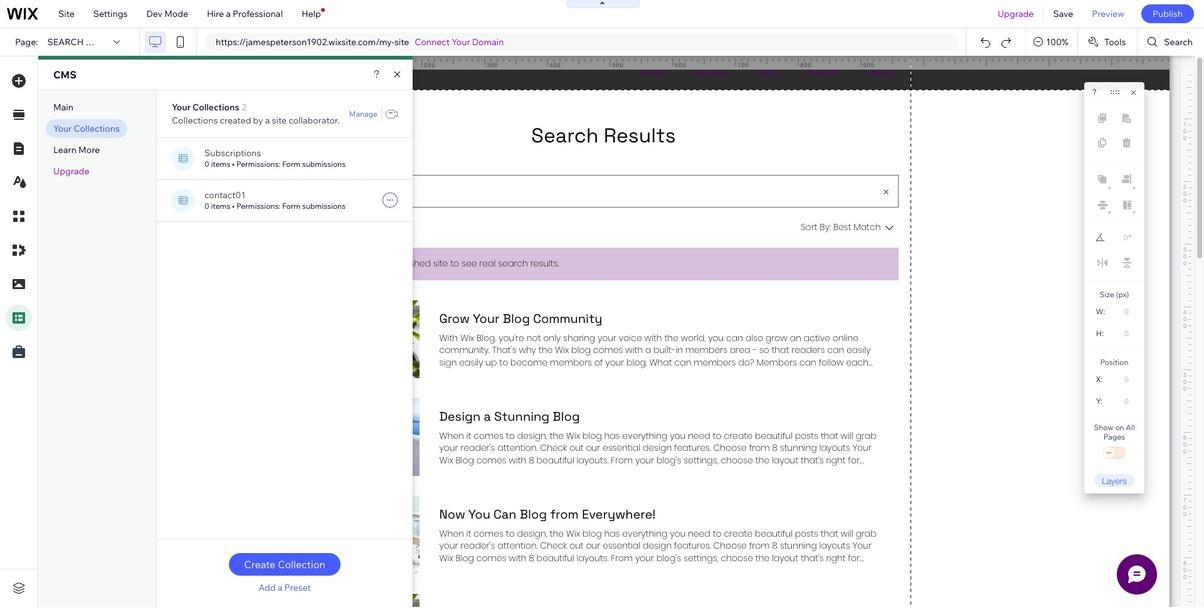 Task type: locate. For each thing, give the bounding box(es) containing it.
collections left created
[[172, 115, 218, 126]]

your collections
[[53, 123, 120, 134]]

1 vertical spatial items
[[211, 201, 231, 211]]

form for subscriptions
[[282, 159, 301, 169]]

save button
[[1045, 0, 1083, 28]]

your
[[452, 36, 470, 48], [172, 102, 191, 113], [53, 123, 72, 134]]

permissions: inside contact01 0 items • permissions: form submissions
[[237, 201, 281, 211]]

100%
[[1047, 36, 1069, 48]]

add a preset
[[259, 582, 311, 594]]

add a preset button
[[259, 582, 311, 594]]

form inside contact01 0 items • permissions: form submissions
[[282, 201, 301, 211]]

2 items from the top
[[211, 201, 231, 211]]

0 vertical spatial site
[[395, 36, 409, 48]]

upgrade up the 100% button
[[998, 8, 1034, 19]]

https://jamespeterson1902.wixsite.com/my-
[[216, 36, 395, 48]]

2 • from the top
[[232, 201, 235, 211]]

1 vertical spatial submissions
[[302, 201, 346, 211]]

• inside contact01 0 items • permissions: form submissions
[[232, 201, 235, 211]]

search
[[47, 36, 84, 48]]

2 permissions: from the top
[[237, 201, 281, 211]]

add
[[259, 582, 276, 594]]

site
[[395, 36, 409, 48], [272, 115, 287, 126]]

publish button
[[1142, 4, 1195, 23]]

0 vertical spatial submissions
[[302, 159, 346, 169]]

switch
[[1103, 445, 1128, 463]]

0 vertical spatial form
[[282, 159, 301, 169]]

a
[[226, 8, 231, 19], [265, 115, 270, 126], [278, 582, 283, 594]]

0 horizontal spatial upgrade
[[53, 166, 89, 177]]

0 vertical spatial •
[[232, 159, 235, 169]]

1 vertical spatial a
[[265, 115, 270, 126]]

None text field
[[1112, 230, 1129, 246], [1111, 325, 1135, 342], [1110, 371, 1135, 388], [1112, 230, 1129, 246], [1111, 325, 1135, 342], [1110, 371, 1135, 388]]

collections
[[193, 102, 239, 113], [172, 115, 218, 126], [74, 123, 120, 134]]

your inside your collections 2 collections created by a site collaborator.
[[172, 102, 191, 113]]

submissions
[[302, 159, 346, 169], [302, 201, 346, 211]]

• down subscriptions
[[232, 159, 235, 169]]

dev mode
[[146, 8, 188, 19]]

upgrade down learn more
[[53, 166, 89, 177]]

form up contact01 0 items • permissions: form submissions
[[282, 159, 301, 169]]

items inside subscriptions 0 items • permissions: form submissions
[[211, 159, 231, 169]]

2 horizontal spatial a
[[278, 582, 283, 594]]

site left connect
[[395, 36, 409, 48]]

a right by
[[265, 115, 270, 126]]

1 items from the top
[[211, 159, 231, 169]]

0 down contact01
[[205, 201, 209, 211]]

h:
[[1097, 329, 1105, 338]]

permissions: inside subscriptions 0 items • permissions: form submissions
[[237, 159, 281, 169]]

search results
[[47, 36, 124, 48]]

1 submissions from the top
[[302, 159, 346, 169]]

cms
[[53, 68, 77, 81]]

0 inside contact01 0 items • permissions: form submissions
[[205, 201, 209, 211]]

tools
[[1105, 36, 1127, 48]]

permissions: down contact01
[[237, 201, 281, 211]]

collections up more
[[74, 123, 120, 134]]

create collection
[[244, 559, 326, 571]]

2 0 from the top
[[205, 201, 209, 211]]

1 horizontal spatial a
[[265, 115, 270, 126]]

1 horizontal spatial upgrade
[[998, 8, 1034, 19]]

2 submissions from the top
[[302, 201, 346, 211]]

site right by
[[272, 115, 287, 126]]

0 vertical spatial items
[[211, 159, 231, 169]]

submissions inside subscriptions 0 items • permissions: form submissions
[[302, 159, 346, 169]]

submissions inside contact01 0 items • permissions: form submissions
[[302, 201, 346, 211]]

a right hire
[[226, 8, 231, 19]]

permissions:
[[237, 159, 281, 169], [237, 201, 281, 211]]

• for contact01
[[232, 201, 235, 211]]

None text field
[[1110, 303, 1135, 320], [1110, 393, 1135, 410], [1110, 303, 1135, 320], [1110, 393, 1135, 410]]

upgrade
[[998, 8, 1034, 19], [53, 166, 89, 177]]

0 vertical spatial 0
[[205, 159, 209, 169]]

0 vertical spatial a
[[226, 8, 231, 19]]

1 vertical spatial •
[[232, 201, 235, 211]]

900
[[864, 62, 875, 68]]

1 0 from the top
[[205, 159, 209, 169]]

2 vertical spatial a
[[278, 582, 283, 594]]

learn more
[[53, 144, 100, 156]]

search button
[[1139, 28, 1205, 56]]

form inside subscriptions 0 items • permissions: form submissions
[[282, 159, 301, 169]]

•
[[232, 159, 235, 169], [232, 201, 235, 211]]

form down subscriptions 0 items • permissions: form submissions
[[282, 201, 301, 211]]

0 horizontal spatial your
[[53, 123, 72, 134]]

1 • from the top
[[232, 159, 235, 169]]

0 inside subscriptions 0 items • permissions: form submissions
[[205, 159, 209, 169]]

form
[[282, 159, 301, 169], [282, 201, 301, 211]]

• down contact01
[[232, 201, 235, 211]]

a inside your collections 2 collections created by a site collaborator.
[[265, 115, 270, 126]]

permissions: down subscriptions
[[237, 159, 281, 169]]

2 vertical spatial your
[[53, 123, 72, 134]]

items for subscriptions
[[211, 159, 231, 169]]

0
[[205, 159, 209, 169], [205, 201, 209, 211]]

1 vertical spatial permissions:
[[237, 201, 281, 211]]

submissions for contact01
[[302, 201, 346, 211]]

0 down subscriptions
[[205, 159, 209, 169]]

500
[[613, 62, 624, 68]]

settings
[[93, 8, 128, 19]]

subscriptions
[[205, 147, 261, 159]]

800
[[801, 62, 812, 68]]

items inside contact01 0 items • permissions: form submissions
[[211, 201, 231, 211]]

collections for your collections 2 collections created by a site collaborator.
[[193, 102, 239, 113]]

manage button
[[349, 108, 378, 120]]

create collection button
[[229, 554, 341, 576]]

items down contact01
[[211, 201, 231, 211]]

1 vertical spatial site
[[272, 115, 287, 126]]

0 horizontal spatial site
[[272, 115, 287, 126]]

2 form from the top
[[282, 201, 301, 211]]

2 horizontal spatial your
[[452, 36, 470, 48]]

site
[[58, 8, 75, 19]]

x:
[[1097, 375, 1104, 384]]

1 permissions: from the top
[[237, 159, 281, 169]]

1 vertical spatial upgrade
[[53, 166, 89, 177]]

1 vertical spatial 0
[[205, 201, 209, 211]]

1 horizontal spatial your
[[172, 102, 191, 113]]

a for hire
[[226, 8, 231, 19]]

a right add
[[278, 582, 283, 594]]

all
[[1127, 423, 1136, 432]]

1 form from the top
[[282, 159, 301, 169]]

w:
[[1097, 308, 1106, 316]]

pages
[[1104, 432, 1126, 442]]

2
[[242, 102, 247, 113]]

0 horizontal spatial a
[[226, 8, 231, 19]]

your for your collections 2 collections created by a site collaborator.
[[172, 102, 191, 113]]

results
[[86, 36, 124, 48]]

https://jamespeterson1902.wixsite.com/my-site connect your domain
[[216, 36, 504, 48]]

1 vertical spatial your
[[172, 102, 191, 113]]

preview
[[1093, 8, 1125, 19]]

1 vertical spatial form
[[282, 201, 301, 211]]

• inside subscriptions 0 items • permissions: form submissions
[[232, 159, 235, 169]]

(px)
[[1117, 290, 1130, 299]]

0 vertical spatial upgrade
[[998, 8, 1034, 19]]

collections up created
[[193, 102, 239, 113]]

items
[[211, 159, 231, 169], [211, 201, 231, 211]]

0 vertical spatial permissions:
[[237, 159, 281, 169]]

items down subscriptions
[[211, 159, 231, 169]]



Task type: describe. For each thing, give the bounding box(es) containing it.
200
[[425, 62, 436, 68]]

1 horizontal spatial site
[[395, 36, 409, 48]]

professional
[[233, 8, 283, 19]]

mode
[[165, 8, 188, 19]]

• for subscriptions
[[232, 159, 235, 169]]

0 for contact01
[[205, 201, 209, 211]]

0 for subscriptions
[[205, 159, 209, 169]]

create
[[244, 559, 276, 571]]

domain
[[472, 36, 504, 48]]

main
[[53, 102, 73, 113]]

save
[[1054, 8, 1074, 19]]

tools button
[[1079, 28, 1138, 56]]

0 vertical spatial your
[[452, 36, 470, 48]]

created
[[220, 115, 251, 126]]

700
[[738, 62, 750, 68]]

submissions for subscriptions
[[302, 159, 346, 169]]

permissions: for subscriptions
[[237, 159, 281, 169]]

help
[[302, 8, 321, 19]]

? button
[[1093, 88, 1097, 97]]

position
[[1101, 358, 1129, 367]]

on
[[1116, 423, 1125, 432]]

layers button
[[1095, 474, 1135, 488]]

400
[[550, 62, 561, 68]]

show
[[1095, 423, 1114, 432]]

100% button
[[1027, 28, 1078, 56]]

size (px)
[[1100, 290, 1130, 299]]

600
[[676, 62, 687, 68]]

connect
[[415, 36, 450, 48]]

search
[[1165, 36, 1194, 48]]

hire a professional
[[207, 8, 283, 19]]

dev
[[146, 8, 163, 19]]

collections for your collections
[[74, 123, 120, 134]]

preview button
[[1083, 0, 1135, 28]]

your collections 2 collections created by a site collaborator.
[[172, 102, 340, 126]]

layers
[[1103, 476, 1128, 486]]

permissions: for contact01
[[237, 201, 281, 211]]

your for your collections
[[53, 123, 72, 134]]

more
[[78, 144, 100, 156]]

learn
[[53, 144, 77, 156]]

a for add
[[278, 582, 283, 594]]

size
[[1100, 290, 1115, 299]]

subscriptions 0 items • permissions: form submissions
[[205, 147, 346, 169]]

collection
[[278, 559, 326, 571]]

publish
[[1153, 8, 1184, 19]]

°
[[1129, 233, 1132, 242]]

by
[[253, 115, 263, 126]]

?
[[1093, 88, 1097, 97]]

items for contact01
[[211, 201, 231, 211]]

show on all pages
[[1095, 423, 1136, 442]]

preset
[[285, 582, 311, 594]]

y:
[[1097, 397, 1103, 406]]

contact01
[[205, 190, 246, 201]]

site inside your collections 2 collections created by a site collaborator.
[[272, 115, 287, 126]]

collaborator.
[[289, 115, 340, 126]]

manage
[[349, 109, 378, 118]]

form for contact01
[[282, 201, 301, 211]]

contact01 0 items • permissions: form submissions
[[205, 190, 346, 211]]

hire
[[207, 8, 224, 19]]

300
[[487, 62, 499, 68]]



